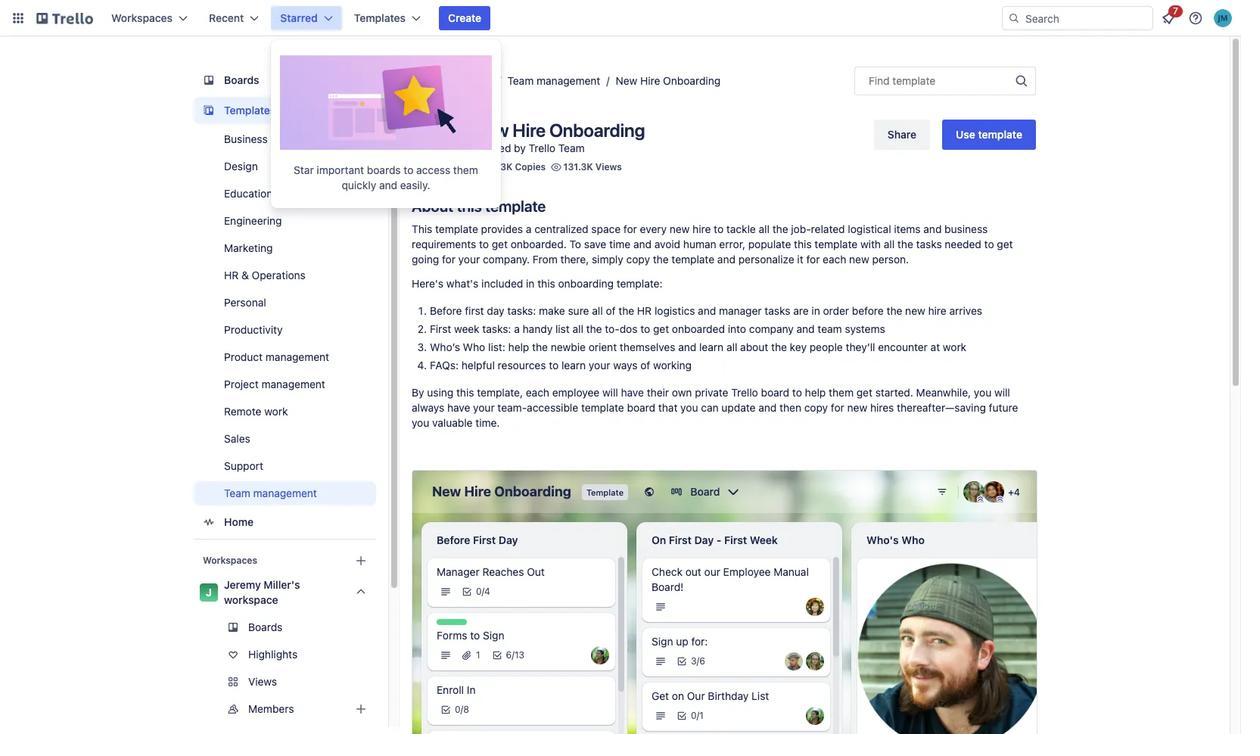 Task type: vqa. For each thing, say whether or not it's contained in the screenshot.
and within Star important boards to access them quickly and easily.
yes



Task type: locate. For each thing, give the bounding box(es) containing it.
0 vertical spatial boards link
[[194, 67, 376, 94]]

all up person.
[[884, 238, 895, 251]]

0 vertical spatial views
[[596, 161, 622, 173]]

use
[[956, 128, 976, 141]]

0 horizontal spatial team
[[224, 487, 250, 500]]

first
[[465, 304, 484, 317]]

included
[[482, 277, 523, 290]]

template inside by using this template, each employee will have their own private trello board to help them get started. meanwhile, you will always have your team-accessible template board that you can update and then copy for new hires thereafter—saving future you valuable time.
[[581, 401, 624, 414]]

new inside by using this template, each employee will have their own private trello board to help them get started. meanwhile, you will always have your team-accessible template board that you can update and then copy for new hires thereafter—saving future you valuable time.
[[848, 401, 868, 414]]

trello team image
[[412, 120, 460, 168]]

list:
[[488, 341, 506, 354]]

this
[[457, 198, 482, 215], [794, 238, 812, 251], [538, 277, 556, 290], [457, 386, 474, 399]]

0 horizontal spatial copy
[[627, 253, 650, 266]]

star
[[294, 164, 314, 177]]

resources
[[498, 359, 546, 372]]

1 vertical spatial team management link
[[194, 482, 376, 506]]

0 vertical spatial each
[[823, 253, 847, 266]]

a up onboarded.
[[526, 223, 532, 235]]

0 horizontal spatial workspaces
[[111, 11, 173, 24]]

tasks: up handy
[[508, 304, 536, 317]]

primary element
[[0, 0, 1242, 36]]

own
[[672, 386, 692, 399]]

template down employee
[[581, 401, 624, 414]]

1 horizontal spatial will
[[995, 386, 1011, 399]]

open information menu image
[[1189, 11, 1204, 26]]

needed
[[945, 238, 982, 251]]

search image
[[1008, 12, 1021, 24]]

to right needed
[[985, 238, 995, 251]]

this right using
[[457, 386, 474, 399]]

hire for new hire onboarding created by trello team
[[513, 120, 546, 141]]

and left then
[[759, 401, 777, 414]]

1 horizontal spatial each
[[823, 253, 847, 266]]

template right use
[[979, 128, 1023, 141]]

your down orient
[[589, 359, 611, 372]]

sales link
[[194, 427, 376, 451]]

each down related
[[823, 253, 847, 266]]

2 horizontal spatial team
[[559, 142, 585, 154]]

2 vertical spatial your
[[473, 401, 495, 414]]

template,
[[477, 386, 523, 399]]

get up themselves
[[653, 323, 669, 335]]

1 horizontal spatial you
[[681, 401, 698, 414]]

hr & operations link
[[194, 263, 376, 288]]

1 horizontal spatial work
[[943, 341, 967, 354]]

ways
[[613, 359, 638, 372]]

work right at at the right of the page
[[943, 341, 967, 354]]

learn
[[700, 341, 724, 354], [562, 359, 586, 372]]

team management down the support 'link'
[[224, 487, 317, 500]]

0 vertical spatial them
[[453, 164, 478, 177]]

1 vertical spatial in
[[812, 304, 821, 317]]

management up new hire onboarding created by trello team
[[537, 74, 601, 87]]

day
[[487, 304, 505, 317]]

find
[[869, 74, 890, 87]]

1 horizontal spatial hire
[[641, 74, 661, 87]]

1 vertical spatial copy
[[805, 401, 828, 414]]

in right included
[[526, 277, 535, 290]]

each up accessible
[[526, 386, 550, 399]]

template gallery
[[412, 74, 492, 87]]

key
[[790, 341, 807, 354]]

this down job-
[[794, 238, 812, 251]]

product management link
[[194, 345, 376, 369]]

1 boards link from the top
[[194, 67, 376, 94]]

the right before
[[887, 304, 903, 317]]

tasks up company in the top of the page
[[765, 304, 791, 317]]

team right gallery
[[508, 74, 534, 87]]

1 vertical spatial new
[[472, 120, 509, 141]]

they'll
[[846, 341, 876, 354]]

team management up new hire onboarding created by trello team
[[508, 74, 601, 87]]

views
[[596, 161, 622, 173], [248, 675, 277, 688]]

new inside before first day tasks: make sure all of the hr logistics and manager tasks are in order before the new hire arrives first week tasks: a handy list all the to-dos to get onboarded into company and team systems who's who list: help the newbie orient themselves and learn all about the key people they'll encounter at work faqs: helpful resources to learn your ways of working
[[906, 304, 926, 317]]

1 will from the left
[[603, 386, 618, 399]]

views link
[[194, 670, 391, 694]]

boards link up highlights link at the left
[[194, 616, 376, 640]]

business link
[[194, 127, 376, 151]]

team management link down the support 'link'
[[194, 482, 376, 506]]

management down the support 'link'
[[253, 487, 317, 500]]

0 vertical spatial tasks
[[917, 238, 942, 251]]

0 vertical spatial new
[[616, 74, 638, 87]]

provides
[[481, 223, 523, 235]]

1 horizontal spatial workspaces
[[203, 555, 257, 566]]

new
[[670, 223, 690, 235], [850, 253, 870, 266], [906, 304, 926, 317], [848, 401, 868, 414]]

have up "valuable"
[[447, 401, 470, 414]]

0 horizontal spatial you
[[412, 416, 430, 429]]

team management
[[508, 74, 601, 87], [224, 487, 317, 500]]

0 horizontal spatial team management
[[224, 487, 317, 500]]

will up future
[[995, 386, 1011, 399]]

hr
[[224, 269, 239, 282], [637, 304, 652, 317]]

can
[[701, 401, 719, 414]]

0 horizontal spatial will
[[603, 386, 618, 399]]

them right access
[[453, 164, 478, 177]]

helpful
[[462, 359, 495, 372]]

1 vertical spatial your
[[589, 359, 611, 372]]

a left handy
[[514, 323, 520, 335]]

team down support
[[224, 487, 250, 500]]

to up easily.
[[404, 164, 414, 177]]

operations
[[252, 269, 306, 282]]

help inside before first day tasks: make sure all of the hr logistics and manager tasks are in order before the new hire arrives first week tasks: a handy list all the to-dos to get onboarded into company and team systems who's who list: help the newbie orient themselves and learn all about the key people they'll encounter at work faqs: helpful resources to learn your ways of working
[[508, 341, 529, 354]]

template down human
[[672, 253, 715, 266]]

boards up highlights
[[248, 621, 283, 634]]

working
[[653, 359, 692, 372]]

all
[[759, 223, 770, 235], [884, 238, 895, 251], [592, 304, 603, 317], [573, 323, 584, 335], [727, 341, 738, 354]]

1 vertical spatial team
[[559, 142, 585, 154]]

0 vertical spatial a
[[526, 223, 532, 235]]

this down from
[[538, 277, 556, 290]]

1 vertical spatial have
[[447, 401, 470, 414]]

new hire onboarding
[[616, 74, 721, 87]]

hire for new hire onboarding
[[641, 74, 661, 87]]

simply
[[592, 253, 624, 266]]

about this template
[[412, 198, 546, 215]]

copy inside by using this template, each employee will have their own private trello board to help them get started. meanwhile, you will always have your team-accessible template board that you can update and then copy for new hires thereafter—saving future you valuable time.
[[805, 401, 828, 414]]

a inside before first day tasks: make sure all of the hr logistics and manager tasks are in order before the new hire arrives first week tasks: a handy list all the to-dos to get onboarded into company and team systems who's who list: help the newbie orient themselves and learn all about the key people they'll encounter at work faqs: helpful resources to learn your ways of working
[[514, 323, 520, 335]]

0 horizontal spatial team management link
[[194, 482, 376, 506]]

back to home image
[[36, 6, 93, 30]]

to inside star important boards to access them quickly and easily.
[[404, 164, 414, 177]]

you down 'own'
[[681, 401, 698, 414]]

to-
[[605, 323, 620, 335]]

hire inside new hire onboarding created by trello team
[[513, 120, 546, 141]]

you up future
[[974, 386, 992, 399]]

1 vertical spatial tasks
[[765, 304, 791, 317]]

hire up "by"
[[513, 120, 546, 141]]

1 vertical spatial hire
[[929, 304, 947, 317]]

there,
[[561, 253, 589, 266]]

1 horizontal spatial a
[[526, 223, 532, 235]]

1 horizontal spatial in
[[812, 304, 821, 317]]

0 horizontal spatial learn
[[562, 359, 586, 372]]

centralized
[[535, 223, 589, 235]]

tackle
[[727, 223, 756, 235]]

0 vertical spatial hr
[[224, 269, 239, 282]]

management down productivity link
[[266, 351, 329, 363]]

systems
[[845, 323, 886, 335]]

to up then
[[793, 386, 802, 399]]

1 vertical spatial help
[[805, 386, 826, 399]]

trello
[[529, 142, 556, 154], [732, 386, 758, 399]]

0 horizontal spatial templates
[[224, 104, 276, 117]]

add image
[[352, 700, 370, 719]]

a inside this template provides a centralized space for every new hire to tackle all the job-related logistical items and business requirements to get onboarded. to save time and avoid human error, populate this template with all the tasks needed to get going for your company. from there, simply copy the template and personalize it for each new person.
[[526, 223, 532, 235]]

board down their
[[627, 401, 656, 414]]

0 vertical spatial boards
[[224, 73, 259, 86]]

1 vertical spatial views
[[248, 675, 277, 688]]

design
[[224, 160, 258, 173]]

workspaces inside popup button
[[111, 11, 173, 24]]

0 horizontal spatial new
[[472, 120, 509, 141]]

team management link up new hire onboarding created by trello team
[[508, 74, 601, 87]]

each
[[823, 253, 847, 266], [526, 386, 550, 399]]

1 horizontal spatial team management link
[[508, 74, 601, 87]]

0 horizontal spatial hire
[[693, 223, 711, 235]]

template inside button
[[979, 128, 1023, 141]]

company.
[[483, 253, 530, 266]]

boards link up templates link
[[194, 67, 376, 94]]

new
[[616, 74, 638, 87], [472, 120, 509, 141]]

to up error,
[[714, 223, 724, 235]]

business
[[945, 223, 988, 235]]

and down the onboarded
[[679, 341, 697, 354]]

0 vertical spatial your
[[459, 253, 480, 266]]

hire inside before first day tasks: make sure all of the hr logistics and manager tasks are in order before the new hire arrives first week tasks: a handy list all the to-dos to get onboarded into company and team systems who's who list: help the newbie orient themselves and learn all about the key people they'll encounter at work faqs: helpful resources to learn your ways of working
[[929, 304, 947, 317]]

hr inside before first day tasks: make sure all of the hr logistics and manager tasks are in order before the new hire arrives first week tasks: a handy list all the to-dos to get onboarded into company and team systems who's who list: help the newbie orient themselves and learn all about the key people they'll encounter at work faqs: helpful resources to learn your ways of working
[[637, 304, 652, 317]]

views right '131.3k'
[[596, 161, 622, 173]]

of down themselves
[[641, 359, 651, 372]]

the down handy
[[532, 341, 548, 354]]

1 vertical spatial templates
[[224, 104, 276, 117]]

time.
[[476, 416, 500, 429]]

templates
[[354, 11, 406, 24], [224, 104, 276, 117]]

starred board image
[[280, 48, 492, 150]]

them inside by using this template, each employee will have their own private trello board to help them get started. meanwhile, you will always have your team-accessible template board that you can update and then copy for new hires thereafter—saving future you valuable time.
[[829, 386, 854, 399]]

help down people
[[805, 386, 826, 399]]

to down the provides
[[479, 238, 489, 251]]

131.3k
[[564, 161, 593, 173]]

new left hires
[[848, 401, 868, 414]]

job-
[[791, 223, 811, 235]]

0 vertical spatial hire
[[693, 223, 711, 235]]

in inside before first day tasks: make sure all of the hr logistics and manager tasks are in order before the new hire arrives first week tasks: a handy list all the to-dos to get onboarded into company and team systems who's who list: help the newbie orient themselves and learn all about the key people they'll encounter at work faqs: helpful resources to learn your ways of working
[[812, 304, 821, 317]]

2 boards link from the top
[[194, 616, 376, 640]]

0 vertical spatial workspaces
[[111, 11, 173, 24]]

new up created
[[472, 120, 509, 141]]

hr up dos
[[637, 304, 652, 317]]

business
[[224, 132, 268, 145]]

education
[[224, 187, 273, 200]]

&
[[242, 269, 249, 282]]

team up '131.3k'
[[559, 142, 585, 154]]

template right "find" at the top of the page
[[893, 74, 936, 87]]

trello up update
[[732, 386, 758, 399]]

access
[[416, 164, 451, 177]]

team
[[818, 323, 842, 335]]

trello inside by using this template, each employee will have their own private trello board to help them get started. meanwhile, you will always have your team-accessible template board that you can update and then copy for new hires thereafter—saving future you valuable time.
[[732, 386, 758, 399]]

them
[[453, 164, 478, 177], [829, 386, 854, 399]]

starred button
[[271, 6, 342, 30]]

templates inside 'dropdown button'
[[354, 11, 406, 24]]

new inside new hire onboarding created by trello team
[[472, 120, 509, 141]]

tasks: up list:
[[483, 323, 511, 335]]

them down people
[[829, 386, 854, 399]]

0 vertical spatial trello
[[529, 142, 556, 154]]

in right are
[[812, 304, 821, 317]]

and down boards
[[379, 179, 397, 192]]

error,
[[720, 238, 746, 251]]

your up time.
[[473, 401, 495, 414]]

0 horizontal spatial of
[[606, 304, 616, 317]]

0 horizontal spatial onboarding
[[550, 120, 645, 141]]

future
[[989, 401, 1019, 414]]

1 vertical spatial a
[[514, 323, 520, 335]]

share
[[888, 128, 917, 141]]

131.3k views
[[564, 161, 622, 173]]

new down primary element on the top
[[616, 74, 638, 87]]

hire up human
[[693, 223, 711, 235]]

for left hires
[[831, 401, 845, 414]]

1 horizontal spatial copy
[[805, 401, 828, 414]]

and up the onboarded
[[698, 304, 716, 317]]

have left their
[[621, 386, 644, 399]]

0 horizontal spatial hire
[[513, 120, 546, 141]]

0 vertical spatial onboarding
[[663, 74, 721, 87]]

tasks down items
[[917, 238, 942, 251]]

1 vertical spatial hr
[[637, 304, 652, 317]]

1 horizontal spatial templates
[[354, 11, 406, 24]]

to
[[570, 238, 581, 251]]

learn down the onboarded
[[700, 341, 724, 354]]

for
[[624, 223, 637, 235], [442, 253, 456, 266], [807, 253, 820, 266], [831, 401, 845, 414]]

copy inside this template provides a centralized space for every new hire to tackle all the job-related logistical items and business requirements to get onboarded. to save time and avoid human error, populate this template with all the tasks needed to get going for your company. from there, simply copy the template and personalize it for each new person.
[[627, 253, 650, 266]]

support link
[[194, 454, 376, 478]]

0 vertical spatial team
[[508, 74, 534, 87]]

all right sure
[[592, 304, 603, 317]]

to down newbie
[[549, 359, 559, 372]]

management for product management link
[[266, 351, 329, 363]]

0 vertical spatial help
[[508, 341, 529, 354]]

miller's
[[264, 578, 300, 591]]

1 vertical spatial them
[[829, 386, 854, 399]]

0 vertical spatial work
[[943, 341, 967, 354]]

boards link for views
[[194, 616, 376, 640]]

new for new hire onboarding created by trello team
[[472, 120, 509, 141]]

get up hires
[[857, 386, 873, 399]]

first
[[430, 323, 451, 335]]

hire
[[693, 223, 711, 235], [929, 304, 947, 317]]

productivity link
[[194, 318, 376, 342]]

0 horizontal spatial each
[[526, 386, 550, 399]]

by
[[514, 142, 526, 154]]

2 vertical spatial team
[[224, 487, 250, 500]]

1 horizontal spatial have
[[621, 386, 644, 399]]

hr left &
[[224, 269, 239, 282]]

copy right then
[[805, 401, 828, 414]]

1 horizontal spatial hr
[[637, 304, 652, 317]]

copy down time
[[627, 253, 650, 266]]

the up the populate on the top right
[[773, 223, 789, 235]]

0 horizontal spatial work
[[264, 405, 288, 418]]

1 vertical spatial boards
[[248, 621, 283, 634]]

1 horizontal spatial help
[[805, 386, 826, 399]]

1 horizontal spatial new
[[616, 74, 638, 87]]

boards right "board" image on the left top of the page
[[224, 73, 259, 86]]

0 vertical spatial have
[[621, 386, 644, 399]]

0 vertical spatial board
[[761, 386, 790, 399]]

0 vertical spatial learn
[[700, 341, 724, 354]]

onboarding inside new hire onboarding created by trello team
[[550, 120, 645, 141]]

0 horizontal spatial trello
[[529, 142, 556, 154]]

hire left arrives
[[929, 304, 947, 317]]

hire down primary element on the top
[[641, 74, 661, 87]]

boards link for home
[[194, 67, 376, 94]]

of up to-
[[606, 304, 616, 317]]

project
[[224, 378, 259, 391]]

new up encounter on the top of page
[[906, 304, 926, 317]]

1 vertical spatial boards link
[[194, 616, 376, 640]]

1 vertical spatial board
[[627, 401, 656, 414]]

you down always
[[412, 416, 430, 429]]

1 horizontal spatial trello
[[732, 386, 758, 399]]

this inside this template provides a centralized space for every new hire to tackle all the job-related logistical items and business requirements to get onboarded. to save time and avoid human error, populate this template with all the tasks needed to get going for your company. from there, simply copy the template and personalize it for each new person.
[[794, 238, 812, 251]]

accessible
[[527, 401, 579, 414]]

1 vertical spatial onboarding
[[550, 120, 645, 141]]

0 vertical spatial you
[[974, 386, 992, 399]]

board up then
[[761, 386, 790, 399]]

Find template field
[[855, 67, 1036, 95]]

will
[[603, 386, 618, 399], [995, 386, 1011, 399]]

0 vertical spatial templates
[[354, 11, 406, 24]]

1 horizontal spatial hire
[[929, 304, 947, 317]]

1 vertical spatial of
[[641, 359, 651, 372]]

forward image
[[373, 700, 391, 719]]

management down product management link
[[262, 378, 325, 391]]

1 horizontal spatial views
[[596, 161, 622, 173]]

then
[[780, 401, 802, 414]]

that
[[659, 401, 678, 414]]

trello right "by"
[[529, 142, 556, 154]]

1 horizontal spatial them
[[829, 386, 854, 399]]

1 vertical spatial each
[[526, 386, 550, 399]]

1 vertical spatial team management
[[224, 487, 317, 500]]

0 vertical spatial team management
[[508, 74, 601, 87]]

template down related
[[815, 238, 858, 251]]

2 vertical spatial you
[[412, 416, 430, 429]]

0 horizontal spatial a
[[514, 323, 520, 335]]

0 vertical spatial hire
[[641, 74, 661, 87]]

management for the bottommost team management link
[[253, 487, 317, 500]]

0 vertical spatial copy
[[627, 253, 650, 266]]



Task type: describe. For each thing, give the bounding box(es) containing it.
template gallery link
[[412, 74, 492, 87]]

0 horizontal spatial board
[[627, 401, 656, 414]]

0 vertical spatial team management link
[[508, 74, 601, 87]]

jeremy
[[224, 578, 261, 591]]

at
[[931, 341, 940, 354]]

1 vertical spatial you
[[681, 401, 698, 414]]

the down avoid
[[653, 253, 669, 266]]

Search field
[[1021, 7, 1153, 30]]

this right "about"
[[457, 198, 482, 215]]

the left the key
[[772, 341, 787, 354]]

0 horizontal spatial views
[[248, 675, 277, 688]]

boards
[[367, 164, 401, 177]]

this
[[412, 223, 433, 235]]

starred
[[280, 11, 318, 24]]

onboarding for new hire onboarding
[[663, 74, 721, 87]]

time
[[610, 238, 631, 251]]

handy
[[523, 323, 553, 335]]

new hire onboarding created by trello team
[[472, 120, 645, 154]]

1 horizontal spatial learn
[[700, 341, 724, 354]]

design link
[[194, 154, 376, 179]]

this template provides a centralized space for every new hire to tackle all the job-related logistical items and business requirements to get onboarded. to save time and avoid human error, populate this template with all the tasks needed to get going for your company. from there, simply copy the template and personalize it for each new person.
[[412, 223, 1013, 266]]

tasks inside before first day tasks: make sure all of the hr logistics and manager tasks are in order before the new hire arrives first week tasks: a handy list all the to-dos to get onboarded into company and team systems who's who list: help the newbie orient themselves and learn all about the key people they'll encounter at work faqs: helpful resources to learn your ways of working
[[765, 304, 791, 317]]

team inside new hire onboarding created by trello team
[[559, 142, 585, 154]]

created
[[472, 142, 511, 154]]

boards for home
[[224, 73, 259, 86]]

home image
[[200, 513, 218, 531]]

order
[[823, 304, 850, 317]]

find template
[[869, 74, 936, 87]]

human
[[684, 238, 717, 251]]

week
[[454, 323, 480, 335]]

your inside this template provides a centralized space for every new hire to tackle all the job-related logistical items and business requirements to get onboarded. to save time and avoid human error, populate this template with all the tasks needed to get going for your company. from there, simply copy the template and personalize it for each new person.
[[459, 253, 480, 266]]

to right dos
[[641, 323, 651, 335]]

sure
[[568, 304, 589, 317]]

jeremy miller (jeremymiller198) image
[[1214, 9, 1233, 27]]

education link
[[194, 182, 376, 206]]

new up avoid
[[670, 223, 690, 235]]

always
[[412, 401, 445, 414]]

all right list
[[573, 323, 584, 335]]

for up time
[[624, 223, 637, 235]]

remote work link
[[194, 400, 376, 424]]

and down every
[[634, 238, 652, 251]]

important
[[317, 164, 364, 177]]

create a workspace image
[[352, 552, 370, 570]]

the left to-
[[586, 323, 602, 335]]

hr & operations
[[224, 269, 306, 282]]

0 horizontal spatial have
[[447, 401, 470, 414]]

boards for views
[[248, 621, 283, 634]]

new down with
[[850, 253, 870, 266]]

about
[[412, 198, 454, 215]]

new hire onboarding link
[[616, 74, 721, 87]]

make
[[539, 304, 565, 317]]

workspace
[[224, 594, 278, 606]]

forward image
[[373, 673, 391, 691]]

template:
[[617, 277, 663, 290]]

2 will from the left
[[995, 386, 1011, 399]]

avoid
[[655, 238, 681, 251]]

productivity
[[224, 323, 283, 336]]

j
[[206, 586, 212, 599]]

and right items
[[924, 223, 942, 235]]

and inside star important boards to access them quickly and easily.
[[379, 179, 397, 192]]

0 vertical spatial of
[[606, 304, 616, 317]]

highlights link
[[194, 643, 376, 667]]

requirements
[[412, 238, 476, 251]]

1 vertical spatial learn
[[562, 359, 586, 372]]

members link
[[194, 697, 391, 722]]

from
[[533, 253, 558, 266]]

arrives
[[950, 304, 983, 317]]

logistical
[[848, 223, 892, 235]]

orient
[[589, 341, 617, 354]]

employee
[[553, 386, 600, 399]]

personal link
[[194, 291, 376, 315]]

your inside by using this template, each employee will have their own private trello board to help them get started. meanwhile, you will always have your team-accessible template board that you can update and then copy for new hires thereafter—saving future you valuable time.
[[473, 401, 495, 414]]

private
[[695, 386, 729, 399]]

personalize
[[739, 253, 795, 266]]

product management
[[224, 351, 329, 363]]

template up 'requirements'
[[435, 223, 478, 235]]

home link
[[194, 509, 376, 536]]

tasks inside this template provides a centralized space for every new hire to tackle all the job-related logistical items and business requirements to get onboarded. to save time and avoid human error, populate this template with all the tasks needed to get going for your company. from there, simply copy the template and personalize it for each new person.
[[917, 238, 942, 251]]

1 horizontal spatial team
[[508, 74, 534, 87]]

team-
[[498, 401, 527, 414]]

0 horizontal spatial hr
[[224, 269, 239, 282]]

this inside by using this template, each employee will have their own private trello board to help them get started. meanwhile, you will always have your team-accessible template board that you can update and then copy for new hires thereafter—saving future you valuable time.
[[457, 386, 474, 399]]

1 vertical spatial tasks:
[[483, 323, 511, 335]]

items
[[894, 223, 921, 235]]

valuable
[[432, 416, 473, 429]]

recent button
[[200, 6, 268, 30]]

members
[[248, 703, 294, 715]]

create
[[448, 11, 482, 24]]

what's
[[447, 277, 479, 290]]

for down 'requirements'
[[442, 253, 456, 266]]

the down items
[[898, 238, 914, 251]]

them inside star important boards to access them quickly and easily.
[[453, 164, 478, 177]]

dos
[[620, 323, 638, 335]]

project management link
[[194, 373, 376, 397]]

list
[[556, 323, 570, 335]]

1 vertical spatial workspaces
[[203, 555, 257, 566]]

trello inside new hire onboarding created by trello team
[[529, 142, 556, 154]]

engineering link
[[194, 209, 376, 233]]

get right needed
[[997, 238, 1013, 251]]

and down error,
[[718, 253, 736, 266]]

engineering
[[224, 214, 282, 227]]

all down into
[[727, 341, 738, 354]]

1 horizontal spatial team management
[[508, 74, 601, 87]]

each inside by using this template, each employee will have their own private trello board to help them get started. meanwhile, you will always have your team-accessible template board that you can update and then copy for new hires thereafter—saving future you valuable time.
[[526, 386, 550, 399]]

home
[[224, 516, 254, 528]]

with
[[861, 238, 881, 251]]

0 vertical spatial tasks:
[[508, 304, 536, 317]]

themselves
[[620, 341, 676, 354]]

marketing
[[224, 242, 273, 254]]

gallery
[[460, 74, 492, 87]]

get down the provides
[[492, 238, 508, 251]]

all up the populate on the top right
[[759, 223, 770, 235]]

each inside this template provides a centralized space for every new hire to tackle all the job-related logistical items and business requirements to get onboarded. to save time and avoid human error, populate this template with all the tasks needed to get going for your company. from there, simply copy the template and personalize it for each new person.
[[823, 253, 847, 266]]

every
[[640, 223, 667, 235]]

meanwhile,
[[917, 386, 971, 399]]

management for project management link on the bottom
[[262, 378, 325, 391]]

the up dos
[[619, 304, 635, 317]]

new for new hire onboarding
[[616, 74, 638, 87]]

hire inside this template provides a centralized space for every new hire to tackle all the job-related logistical items and business requirements to get onboarded. to save time and avoid human error, populate this template with all the tasks needed to get going for your company. from there, simply copy the template and personalize it for each new person.
[[693, 223, 711, 235]]

work inside the remote work 'link'
[[264, 405, 288, 418]]

template up the provides
[[485, 198, 546, 215]]

board image
[[200, 71, 218, 89]]

to inside by using this template, each employee will have their own private trello board to help them get started. meanwhile, you will always have your team-accessible template board that you can update and then copy for new hires thereafter—saving future you valuable time.
[[793, 386, 802, 399]]

1 horizontal spatial board
[[761, 386, 790, 399]]

into
[[728, 323, 747, 335]]

and down are
[[797, 323, 815, 335]]

your inside before first day tasks: make sure all of the hr logistics and manager tasks are in order before the new hire arrives first week tasks: a handy list all the to-dos to get onboarded into company and team systems who's who list: help the newbie orient themselves and learn all about the key people they'll encounter at work faqs: helpful resources to learn your ways of working
[[589, 359, 611, 372]]

going
[[412, 253, 439, 266]]

template
[[412, 74, 457, 87]]

workspaces button
[[102, 6, 197, 30]]

recent
[[209, 11, 244, 24]]

related
[[811, 223, 845, 235]]

jeremy miller's workspace
[[224, 578, 300, 606]]

faqs:
[[430, 359, 459, 372]]

onboarding for new hire onboarding created by trello team
[[550, 120, 645, 141]]

who's
[[430, 341, 460, 354]]

remote work
[[224, 405, 288, 418]]

templates button
[[345, 6, 430, 30]]

onboarding
[[558, 277, 614, 290]]

using
[[427, 386, 454, 399]]

save
[[584, 238, 607, 251]]

0 vertical spatial in
[[526, 277, 535, 290]]

get inside before first day tasks: make sure all of the hr logistics and manager tasks are in order before the new hire arrives first week tasks: a handy list all the to-dos to get onboarded into company and team systems who's who list: help the newbie orient themselves and learn all about the key people they'll encounter at work faqs: helpful resources to learn your ways of working
[[653, 323, 669, 335]]

their
[[647, 386, 669, 399]]

before
[[430, 304, 462, 317]]

who
[[463, 341, 486, 354]]

18.3k copies
[[488, 161, 546, 173]]

before
[[852, 304, 884, 317]]

support
[[224, 460, 263, 472]]

share button
[[874, 120, 931, 150]]

for right it
[[807, 253, 820, 266]]

work inside before first day tasks: make sure all of the hr logistics and manager tasks are in order before the new hire arrives first week tasks: a handy list all the to-dos to get onboarded into company and team systems who's who list: help the newbie orient themselves and learn all about the key people they'll encounter at work faqs: helpful resources to learn your ways of working
[[943, 341, 967, 354]]

for inside by using this template, each employee will have their own private trello board to help them get started. meanwhile, you will always have your team-accessible template board that you can update and then copy for new hires thereafter—saving future you valuable time.
[[831, 401, 845, 414]]

and inside by using this template, each employee will have their own private trello board to help them get started. meanwhile, you will always have your team-accessible template board that you can update and then copy for new hires thereafter—saving future you valuable time.
[[759, 401, 777, 414]]

space
[[592, 223, 621, 235]]

7 notifications image
[[1160, 9, 1178, 27]]

before first day tasks: make sure all of the hr logistics and manager tasks are in order before the new hire arrives first week tasks: a handy list all the to-dos to get onboarded into company and team systems who's who list: help the newbie orient themselves and learn all about the key people they'll encounter at work faqs: helpful resources to learn your ways of working
[[430, 304, 983, 372]]

template board image
[[200, 101, 218, 120]]

get inside by using this template, each employee will have their own private trello board to help them get started. meanwhile, you will always have your team-accessible template board that you can update and then copy for new hires thereafter—saving future you valuable time.
[[857, 386, 873, 399]]

template inside field
[[893, 74, 936, 87]]

help inside by using this template, each employee will have their own private trello board to help them get started. meanwhile, you will always have your team-accessible template board that you can update and then copy for new hires thereafter—saving future you valuable time.
[[805, 386, 826, 399]]



